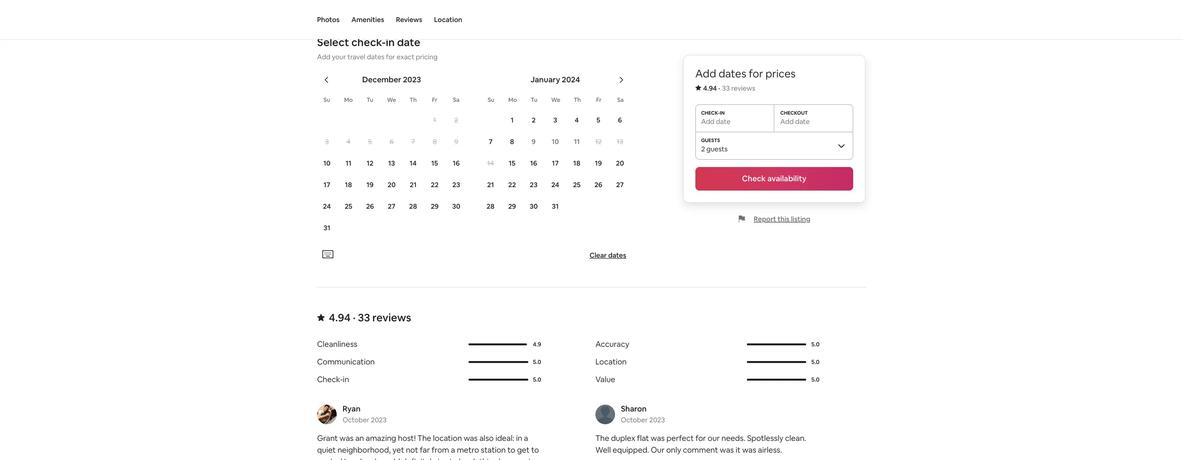 Task type: describe. For each thing, give the bounding box(es) containing it.
2 horizontal spatial for
[[749, 67, 764, 80]]

clear dates
[[590, 251, 627, 260]]

0 horizontal spatial a
[[451, 445, 455, 456]]

sharon
[[621, 404, 647, 415]]

add dates for prices
[[696, 67, 796, 80]]

25 for the bottommost the 25 button
[[345, 202, 352, 211]]

add inside select check-in date add your travel dates for exact pricing
[[317, 53, 331, 61]]

0 vertical spatial this
[[778, 215, 790, 224]]

check-
[[317, 375, 343, 385]]

report
[[754, 215, 777, 224]]

0 horizontal spatial 10 button
[[316, 153, 338, 174]]

1 horizontal spatial 4
[[575, 116, 579, 125]]

1 sa from the left
[[453, 96, 460, 104]]

check availability button
[[696, 167, 854, 191]]

1 horizontal spatial 13
[[617, 137, 624, 146]]

0 vertical spatial 26
[[595, 181, 603, 189]]

2 23 from the left
[[530, 181, 538, 189]]

1 for december 2023
[[434, 116, 436, 125]]

0 vertical spatial 17 button
[[545, 153, 566, 174]]

1 vertical spatial 12 button
[[359, 153, 381, 174]]

1 horizontal spatial 12 button
[[588, 132, 609, 152]]

london.
[[344, 457, 373, 460]]

2 th from the left
[[574, 96, 581, 104]]

cleanliness
[[317, 340, 358, 350]]

also
[[480, 434, 494, 444]]

was right it
[[743, 445, 757, 456]]

1 vertical spatial 3 button
[[316, 132, 338, 152]]

8 for first '8' button from the right
[[510, 137, 514, 146]]

ryan
[[343, 404, 361, 415]]

1 28 button from the left
[[403, 196, 424, 217]]

5.0 for communication
[[533, 359, 541, 366]]

4.9
[[533, 341, 541, 349]]

equipped.
[[613, 445, 650, 456]]

amenities button
[[352, 0, 384, 39]]

9 for 1st 9 button from the right
[[532, 137, 536, 146]]

metro
[[457, 445, 479, 456]]

1 8 button from the left
[[424, 132, 446, 152]]

2 21 from the left
[[487, 181, 494, 189]]

would
[[378, 457, 400, 460]]

2 for december 2023
[[455, 116, 458, 125]]

grant was an amazing host! the location was also ideal: in a quiet neighborhood, yet not far from a metro station to get to central london. i would definitely try to book this place again 
[[317, 434, 541, 460]]

2 14 button from the left
[[480, 153, 502, 174]]

1 9 button from the left
[[446, 132, 467, 152]]

travel
[[348, 53, 365, 61]]

25 for top the 25 button
[[573, 181, 581, 189]]

2023 for ryan
[[371, 416, 387, 425]]

0 horizontal spatial 4.94
[[329, 311, 351, 325]]

host!
[[398, 434, 416, 444]]

2 fr from the left
[[597, 96, 602, 104]]

1 vertical spatial 13 button
[[381, 153, 403, 174]]

1 horizontal spatial 3
[[554, 116, 557, 125]]

0 vertical spatial 20
[[616, 159, 624, 168]]

1 vertical spatial 17 button
[[316, 175, 338, 195]]

select
[[317, 35, 349, 49]]

1 vertical spatial 17
[[324, 181, 330, 189]]

1 vertical spatial 20
[[388, 181, 396, 189]]

grant
[[317, 434, 338, 444]]

0 horizontal spatial 26
[[366, 202, 374, 211]]

2024
[[562, 75, 580, 85]]

0 vertical spatial 11 button
[[566, 132, 588, 152]]

1 21 button from the left
[[403, 175, 424, 195]]

an
[[355, 434, 364, 444]]

prices
[[766, 67, 796, 80]]

11 for leftmost 11 button
[[346, 159, 352, 168]]

0 vertical spatial 27 button
[[609, 175, 631, 195]]

1 horizontal spatial 5 button
[[588, 110, 609, 131]]

value
[[596, 375, 616, 385]]

7 for second the 7 button
[[489, 137, 493, 146]]

16 for second 16 button from the right
[[453, 159, 460, 168]]

not
[[406, 445, 418, 456]]

1 16 button from the left
[[446, 153, 467, 174]]

spotlessly
[[747, 434, 784, 444]]

2 15 from the left
[[509, 159, 516, 168]]

clear dates button
[[586, 247, 631, 264]]

december 2023
[[362, 75, 421, 85]]

guests
[[707, 145, 728, 153]]

1 horizontal spatial to
[[508, 445, 516, 456]]

definitely
[[402, 457, 436, 460]]

1 vertical spatial 10
[[323, 159, 331, 168]]

was up our
[[651, 434, 665, 444]]

2 23 button from the left
[[523, 175, 545, 195]]

check-
[[352, 35, 386, 49]]

october for sharon
[[621, 416, 648, 425]]

communication
[[317, 357, 375, 367]]

0 vertical spatial ·
[[719, 84, 720, 93]]

i
[[375, 457, 377, 460]]

1 23 button from the left
[[446, 175, 467, 195]]

1 horizontal spatial 18
[[574, 159, 581, 168]]

only
[[667, 445, 682, 456]]

your
[[332, 53, 346, 61]]

0 horizontal spatial location
[[434, 15, 462, 24]]

0 vertical spatial 26 button
[[588, 175, 609, 195]]

try
[[438, 457, 448, 460]]

ideal:
[[496, 434, 515, 444]]

the duplex flat was perfect for our needs.  spotlessly clean. well equipped.  our only comment was it was airless.
[[596, 434, 807, 456]]

airless.
[[758, 445, 783, 456]]

2 horizontal spatial date
[[796, 117, 810, 126]]

0 horizontal spatial reviews
[[373, 311, 411, 325]]

needs.
[[722, 434, 746, 444]]

clean.
[[786, 434, 807, 444]]

check-in
[[317, 375, 349, 385]]

1 15 button from the left
[[424, 153, 446, 174]]

duplex
[[611, 434, 636, 444]]

0 vertical spatial 10 button
[[545, 132, 566, 152]]

0 vertical spatial 4.94
[[703, 84, 717, 93]]

1 vertical spatial 4.94 · 33 reviews
[[329, 311, 411, 325]]

location button
[[434, 0, 462, 39]]

0 vertical spatial 25 button
[[566, 175, 588, 195]]

1 vertical spatial 24 button
[[316, 196, 338, 217]]

0 vertical spatial 6 button
[[609, 110, 631, 131]]

report this listing button
[[738, 215, 811, 224]]

0 vertical spatial 17
[[552, 159, 559, 168]]

1 horizontal spatial a
[[524, 434, 528, 444]]

0 horizontal spatial 6 button
[[381, 132, 403, 152]]

2 guests
[[702, 145, 728, 153]]

for inside select check-in date add your travel dates for exact pricing
[[386, 53, 395, 61]]

december
[[362, 75, 401, 85]]

8 for second '8' button from right
[[433, 137, 437, 146]]

yet
[[393, 445, 404, 456]]

1 horizontal spatial 24 button
[[545, 175, 566, 195]]

comment
[[683, 445, 719, 456]]

availability
[[768, 174, 807, 184]]

january 2024
[[531, 75, 580, 85]]

1 vertical spatial 5 button
[[359, 132, 381, 152]]

1 horizontal spatial 10
[[552, 137, 559, 146]]

photos button
[[317, 0, 340, 39]]

january
[[531, 75, 560, 85]]

dates for clear dates
[[608, 251, 627, 260]]

1 vertical spatial 4
[[347, 137, 351, 146]]

1 vertical spatial 25 button
[[338, 196, 359, 217]]

27 for 27 button to the left
[[388, 202, 396, 211]]

2 15 button from the left
[[502, 153, 523, 174]]

0 horizontal spatial 19
[[367, 181, 374, 189]]

central
[[317, 457, 342, 460]]

1 vertical spatial 19 button
[[359, 175, 381, 195]]

1 vertical spatial 24
[[323, 202, 331, 211]]

2 29 button from the left
[[502, 196, 523, 217]]

list containing ryan
[[313, 404, 870, 460]]

select check-in date add your travel dates for exact pricing
[[317, 35, 438, 61]]

reviews button
[[396, 0, 423, 39]]

october for ryan
[[343, 416, 370, 425]]

2 su from the left
[[488, 96, 495, 104]]

0 horizontal spatial 11 button
[[338, 153, 359, 174]]

1 fr from the left
[[432, 96, 438, 104]]

this inside grant was an amazing host! the location was also ideal: in a quiet neighborhood, yet not far from a metro station to get to central london. i would definitely try to book this place again
[[479, 457, 492, 460]]

0 horizontal spatial 13
[[388, 159, 395, 168]]

again
[[515, 457, 535, 460]]

1 vertical spatial location
[[596, 357, 627, 367]]

exact
[[397, 53, 415, 61]]

sharon october 2023
[[621, 404, 665, 425]]

1 vertical spatial 12
[[367, 159, 374, 168]]

2 add date from the left
[[781, 117, 810, 126]]

2 16 button from the left
[[523, 153, 545, 174]]

1 vertical spatial 26 button
[[359, 196, 381, 217]]

1 vertical spatial 3
[[325, 137, 329, 146]]

16 for 1st 16 button from right
[[530, 159, 537, 168]]

27 for topmost 27 button
[[616, 181, 624, 189]]

1 vertical spatial 20 button
[[381, 175, 403, 195]]

flat
[[637, 434, 649, 444]]

0 horizontal spatial in
[[343, 375, 349, 385]]

1 horizontal spatial 33
[[722, 84, 730, 93]]

1 for january 2024
[[511, 116, 514, 125]]

well
[[596, 445, 611, 456]]

1 horizontal spatial 18 button
[[566, 153, 588, 174]]

11 for the topmost 11 button
[[574, 137, 580, 146]]

7 for first the 7 button
[[411, 137, 415, 146]]

quiet
[[317, 445, 336, 456]]

from
[[432, 445, 449, 456]]

place
[[494, 457, 514, 460]]

perfect
[[667, 434, 694, 444]]

0 vertical spatial 4 button
[[566, 110, 588, 131]]

0 vertical spatial 12
[[595, 137, 602, 146]]

ryan october 2023
[[343, 404, 387, 425]]

1 horizontal spatial 19 button
[[588, 153, 609, 174]]

2 horizontal spatial to
[[532, 445, 539, 456]]

1 21 from the left
[[410, 181, 417, 189]]

1 7 button from the left
[[403, 132, 424, 152]]

ryan image
[[317, 405, 337, 425]]

reviews
[[396, 15, 423, 24]]

for inside the duplex flat was perfect for our needs.  spotlessly clean. well equipped.  our only comment was it was airless.
[[696, 434, 706, 444]]

1 14 button from the left
[[403, 153, 424, 174]]

1 button for december 2023
[[424, 110, 446, 131]]

the inside the duplex flat was perfect for our needs.  spotlessly clean. well equipped.  our only comment was it was airless.
[[596, 434, 610, 444]]

neighborhood,
[[338, 445, 391, 456]]

get
[[517, 445, 530, 456]]

0 horizontal spatial ·
[[353, 311, 356, 325]]



Task type: locate. For each thing, give the bounding box(es) containing it.
0 horizontal spatial 21 button
[[403, 175, 424, 195]]

8 button
[[424, 132, 446, 152], [502, 132, 523, 152]]

date up 2 guests popup button
[[796, 117, 810, 126]]

0 vertical spatial 11
[[574, 137, 580, 146]]

24
[[552, 181, 560, 189], [323, 202, 331, 211]]

october down sharon on the right bottom
[[621, 416, 648, 425]]

1 horizontal spatial the
[[596, 434, 610, 444]]

1 vertical spatial 31
[[324, 224, 330, 233]]

check availability
[[742, 174, 807, 184]]

14 for second 14 button from left
[[487, 159, 494, 168]]

su
[[324, 96, 330, 104], [488, 96, 495, 104]]

2 button for january 2024
[[523, 110, 545, 131]]

0 horizontal spatial 18
[[345, 181, 352, 189]]

1 horizontal spatial 2023
[[403, 75, 421, 85]]

2 1 button from the left
[[502, 110, 523, 131]]

28 for second the 28 "button" from the right
[[409, 202, 417, 211]]

2 the from the left
[[596, 434, 610, 444]]

1 vertical spatial 27
[[388, 202, 396, 211]]

9 for 2nd 9 button from the right
[[455, 137, 458, 146]]

1 horizontal spatial 20
[[616, 159, 624, 168]]

0 vertical spatial 13
[[617, 137, 624, 146]]

2023 for sharon
[[650, 416, 665, 425]]

14
[[410, 159, 417, 168], [487, 159, 494, 168]]

30 for 2nd 30 "button" from the right
[[452, 202, 461, 211]]

station
[[481, 445, 506, 456]]

2 22 button from the left
[[502, 175, 523, 195]]

1 horizontal spatial 14 button
[[480, 153, 502, 174]]

1 horizontal spatial tu
[[531, 96, 538, 104]]

2023 up amazing
[[371, 416, 387, 425]]

33 down add dates for prices
[[722, 84, 730, 93]]

27 button
[[609, 175, 631, 195], [381, 196, 403, 217]]

5 for the right 5 button
[[597, 116, 601, 125]]

1 vertical spatial 4 button
[[338, 132, 359, 152]]

0 horizontal spatial the
[[418, 434, 431, 444]]

list
[[313, 404, 870, 460]]

1 vertical spatial in
[[343, 375, 349, 385]]

amenities
[[352, 15, 384, 24]]

2 button
[[446, 110, 467, 131], [523, 110, 545, 131]]

2023 inside sharon october 2023
[[650, 416, 665, 425]]

october inside sharon october 2023
[[621, 416, 648, 425]]

1 horizontal spatial 17 button
[[545, 153, 566, 174]]

0 horizontal spatial 10
[[323, 159, 331, 168]]

dates inside 'clear dates' button
[[608, 251, 627, 260]]

1 7 from the left
[[411, 137, 415, 146]]

1 horizontal spatial 22 button
[[502, 175, 523, 195]]

2 for january 2024
[[532, 116, 536, 125]]

4.94 · 33 reviews down add dates for prices
[[703, 84, 756, 93]]

for left exact
[[386, 53, 395, 61]]

the inside grant was an amazing host! the location was also ideal: in a quiet neighborhood, yet not far from a metro station to get to central london. i would definitely try to book this place again
[[418, 434, 431, 444]]

1 22 from the left
[[431, 181, 439, 189]]

dates inside select check-in date add your travel dates for exact pricing
[[367, 53, 385, 61]]

1 th from the left
[[410, 96, 417, 104]]

2 9 button from the left
[[523, 132, 545, 152]]

1 28 from the left
[[409, 202, 417, 211]]

2 30 from the left
[[530, 202, 538, 211]]

5.0 for accuracy
[[812, 341, 820, 349]]

book
[[459, 457, 478, 460]]

1 mo from the left
[[344, 96, 353, 104]]

sharon image
[[596, 405, 615, 425]]

1 horizontal spatial th
[[574, 96, 581, 104]]

22 for first 22 button from right
[[508, 181, 516, 189]]

1 horizontal spatial ·
[[719, 84, 720, 93]]

30
[[452, 202, 461, 211], [530, 202, 538, 211]]

18 button
[[566, 153, 588, 174], [338, 175, 359, 195]]

4
[[575, 116, 579, 125], [347, 137, 351, 146]]

9 button
[[446, 132, 467, 152], [523, 132, 545, 152]]

this down station
[[479, 457, 492, 460]]

to up place
[[508, 445, 516, 456]]

1 tu from the left
[[367, 96, 374, 104]]

tu
[[367, 96, 374, 104], [531, 96, 538, 104]]

location
[[433, 434, 462, 444]]

0 horizontal spatial 31 button
[[316, 218, 338, 238]]

1 30 from the left
[[452, 202, 461, 211]]

1 horizontal spatial 8 button
[[502, 132, 523, 152]]

location right reviews
[[434, 15, 462, 24]]

0 horizontal spatial 31
[[324, 224, 330, 233]]

1 horizontal spatial 28 button
[[480, 196, 502, 217]]

0 vertical spatial 18 button
[[566, 153, 588, 174]]

2 8 from the left
[[510, 137, 514, 146]]

6 for the left "6" button
[[390, 137, 394, 146]]

in down communication
[[343, 375, 349, 385]]

1 add date from the left
[[702, 117, 731, 126]]

a up get
[[524, 434, 528, 444]]

22 button
[[424, 175, 446, 195], [502, 175, 523, 195]]

2 horizontal spatial 2023
[[650, 416, 665, 425]]

7
[[411, 137, 415, 146], [489, 137, 493, 146]]

1 horizontal spatial date
[[716, 117, 731, 126]]

28 for 1st the 28 "button" from right
[[487, 202, 495, 211]]

0 horizontal spatial 20 button
[[381, 175, 403, 195]]

1 horizontal spatial 16 button
[[523, 153, 545, 174]]

1 horizontal spatial 15 button
[[502, 153, 523, 174]]

4.9 out of 5.0 image
[[469, 344, 528, 346], [469, 344, 527, 346]]

30 for first 30 "button" from the right
[[530, 202, 538, 211]]

2 9 from the left
[[532, 137, 536, 146]]

33 up communication
[[358, 311, 370, 325]]

we down the december 2023
[[387, 96, 396, 104]]

we down the january 2024
[[551, 96, 561, 104]]

0 horizontal spatial 33
[[358, 311, 370, 325]]

location
[[434, 15, 462, 24], [596, 357, 627, 367]]

0 horizontal spatial 29
[[431, 202, 439, 211]]

0 horizontal spatial th
[[410, 96, 417, 104]]

· down add dates for prices
[[719, 84, 720, 93]]

1 29 button from the left
[[424, 196, 446, 217]]

in inside grant was an amazing host! the location was also ideal: in a quiet neighborhood, yet not far from a metro station to get to central london. i would definitely try to book this place again
[[516, 434, 523, 444]]

1 vertical spatial 4.94
[[329, 311, 351, 325]]

0 horizontal spatial to
[[450, 457, 457, 460]]

0 horizontal spatial 8 button
[[424, 132, 446, 152]]

13
[[617, 137, 624, 146], [388, 159, 395, 168]]

2 7 from the left
[[489, 137, 493, 146]]

0 vertical spatial 10
[[552, 137, 559, 146]]

pricing
[[416, 53, 438, 61]]

1 horizontal spatial 13 button
[[609, 132, 631, 152]]

date up exact
[[397, 35, 421, 49]]

2023
[[403, 75, 421, 85], [371, 416, 387, 425], [650, 416, 665, 425]]

1 horizontal spatial 4.94
[[703, 84, 717, 93]]

0 vertical spatial 4.94 · 33 reviews
[[703, 84, 756, 93]]

2 16 from the left
[[530, 159, 537, 168]]

was left it
[[720, 445, 734, 456]]

far
[[420, 445, 430, 456]]

2 mo from the left
[[509, 96, 517, 104]]

25
[[573, 181, 581, 189], [345, 202, 352, 211]]

tu down december
[[367, 96, 374, 104]]

23
[[453, 181, 460, 189], [530, 181, 538, 189]]

23 button
[[446, 175, 467, 195], [523, 175, 545, 195]]

0 vertical spatial reviews
[[732, 84, 756, 93]]

· up cleanliness
[[353, 311, 356, 325]]

6
[[618, 116, 622, 125], [390, 137, 394, 146]]

2 tu from the left
[[531, 96, 538, 104]]

1 horizontal spatial 5
[[597, 116, 601, 125]]

2
[[455, 116, 458, 125], [532, 116, 536, 125], [702, 145, 705, 153]]

2 we from the left
[[551, 96, 561, 104]]

2 28 from the left
[[487, 202, 495, 211]]

1 horizontal spatial 26
[[595, 181, 603, 189]]

2 october from the left
[[621, 416, 648, 425]]

october inside the ryan october 2023
[[343, 416, 370, 425]]

17 button
[[545, 153, 566, 174], [316, 175, 338, 195]]

1 horizontal spatial 17
[[552, 159, 559, 168]]

1 1 from the left
[[434, 116, 436, 125]]

1 2 button from the left
[[446, 110, 467, 131]]

11 button
[[566, 132, 588, 152], [338, 153, 359, 174]]

2 guests button
[[696, 132, 854, 159]]

1 horizontal spatial 20 button
[[609, 153, 631, 174]]

2023 inside calendar application
[[403, 75, 421, 85]]

2 button for december 2023
[[446, 110, 467, 131]]

mo
[[344, 96, 353, 104], [509, 96, 517, 104]]

5.0
[[812, 341, 820, 349], [533, 359, 541, 366], [812, 359, 820, 366], [533, 376, 541, 384], [812, 376, 820, 384]]

for left prices at the top right
[[749, 67, 764, 80]]

21
[[410, 181, 417, 189], [487, 181, 494, 189]]

0 vertical spatial 4
[[575, 116, 579, 125]]

our
[[708, 434, 720, 444]]

2 22 from the left
[[508, 181, 516, 189]]

4.94 down add dates for prices
[[703, 84, 717, 93]]

dates down check-
[[367, 53, 385, 61]]

the up far
[[418, 434, 431, 444]]

1 vertical spatial 33
[[358, 311, 370, 325]]

1 8 from the left
[[433, 137, 437, 146]]

5.0 for location
[[812, 359, 820, 366]]

for up comment
[[696, 434, 706, 444]]

1 october from the left
[[343, 416, 370, 425]]

2023 down exact
[[403, 75, 421, 85]]

26
[[595, 181, 603, 189], [366, 202, 374, 211]]

our
[[651, 445, 665, 456]]

29 button
[[424, 196, 446, 217], [502, 196, 523, 217]]

it
[[736, 445, 741, 456]]

location down accuracy
[[596, 357, 627, 367]]

2 28 button from the left
[[480, 196, 502, 217]]

amazing
[[366, 434, 396, 444]]

14 for 2nd 14 button from the right
[[410, 159, 417, 168]]

to right get
[[532, 445, 539, 456]]

2 21 button from the left
[[480, 175, 502, 195]]

for
[[386, 53, 395, 61], [749, 67, 764, 80], [696, 434, 706, 444]]

1
[[434, 116, 436, 125], [511, 116, 514, 125]]

2 vertical spatial for
[[696, 434, 706, 444]]

31 for the bottommost 31 button
[[324, 224, 330, 233]]

calendar application
[[305, 64, 967, 247]]

date inside select check-in date add your travel dates for exact pricing
[[397, 35, 421, 49]]

0 horizontal spatial 23
[[453, 181, 460, 189]]

17
[[552, 159, 559, 168], [324, 181, 330, 189]]

check
[[742, 174, 766, 184]]

clear
[[590, 251, 607, 260]]

1 9 from the left
[[455, 137, 458, 146]]

20 button
[[609, 153, 631, 174], [381, 175, 403, 195]]

1 horizontal spatial 11
[[574, 137, 580, 146]]

2 7 button from the left
[[480, 132, 502, 152]]

1 the from the left
[[418, 434, 431, 444]]

1 vertical spatial dates
[[719, 67, 747, 80]]

2 14 from the left
[[487, 159, 494, 168]]

22
[[431, 181, 439, 189], [508, 181, 516, 189]]

1 horizontal spatial 25
[[573, 181, 581, 189]]

1 horizontal spatial sa
[[617, 96, 624, 104]]

4.94 up cleanliness
[[329, 311, 351, 325]]

we
[[387, 96, 396, 104], [551, 96, 561, 104]]

21 button
[[403, 175, 424, 195], [480, 175, 502, 195]]

6 for top "6" button
[[618, 116, 622, 125]]

4.94 · 33 reviews up cleanliness
[[329, 311, 411, 325]]

reviews
[[732, 84, 756, 93], [373, 311, 411, 325]]

was left an
[[340, 434, 354, 444]]

date up guests
[[716, 117, 731, 126]]

2 29 from the left
[[508, 202, 516, 211]]

33
[[722, 84, 730, 93], [358, 311, 370, 325]]

1 horizontal spatial reviews
[[732, 84, 756, 93]]

5 for bottom 5 button
[[368, 137, 372, 146]]

5.0 for check-in
[[533, 376, 541, 384]]

0 horizontal spatial 30 button
[[446, 196, 467, 217]]

dates right 'clear'
[[608, 251, 627, 260]]

1 30 button from the left
[[446, 196, 467, 217]]

0 vertical spatial 13 button
[[609, 132, 631, 152]]

listing
[[791, 215, 811, 224]]

1 1 button from the left
[[424, 110, 446, 131]]

5 button
[[588, 110, 609, 131], [359, 132, 381, 152]]

tu down january
[[531, 96, 538, 104]]

0 horizontal spatial fr
[[432, 96, 438, 104]]

0 vertical spatial 3 button
[[545, 110, 566, 131]]

0 horizontal spatial 27 button
[[381, 196, 403, 217]]

report this listing
[[754, 215, 811, 224]]

the up well
[[596, 434, 610, 444]]

was
[[340, 434, 354, 444], [464, 434, 478, 444], [651, 434, 665, 444], [720, 445, 734, 456], [743, 445, 757, 456]]

0 horizontal spatial 12 button
[[359, 153, 381, 174]]

1 horizontal spatial 24
[[552, 181, 560, 189]]

1 15 from the left
[[432, 159, 438, 168]]

0 horizontal spatial 5
[[368, 137, 372, 146]]

accuracy
[[596, 340, 630, 350]]

1 horizontal spatial 23
[[530, 181, 538, 189]]

in
[[386, 35, 395, 49], [343, 375, 349, 385], [516, 434, 523, 444]]

add date up 2 guests popup button
[[781, 117, 810, 126]]

2023 up our
[[650, 416, 665, 425]]

a
[[524, 434, 528, 444], [451, 445, 455, 456]]

0 vertical spatial a
[[524, 434, 528, 444]]

in left reviews button
[[386, 35, 395, 49]]

1 horizontal spatial 23 button
[[523, 175, 545, 195]]

th down the december 2023
[[410, 96, 417, 104]]

10
[[552, 137, 559, 146], [323, 159, 331, 168]]

in inside select check-in date add your travel dates for exact pricing
[[386, 35, 395, 49]]

0 vertical spatial dates
[[367, 53, 385, 61]]

the
[[418, 434, 431, 444], [596, 434, 610, 444]]

add date
[[702, 117, 731, 126], [781, 117, 810, 126]]

1 29 from the left
[[431, 202, 439, 211]]

2 2 button from the left
[[523, 110, 545, 131]]

1 button for january 2024
[[502, 110, 523, 131]]

0 horizontal spatial 16 button
[[446, 153, 467, 174]]

22 for 2nd 22 button from right
[[431, 181, 439, 189]]

dates for add dates for prices
[[719, 67, 747, 80]]

photos
[[317, 15, 340, 24]]

sharon image
[[596, 405, 615, 425]]

0 vertical spatial 31 button
[[545, 196, 566, 217]]

1 22 button from the left
[[424, 175, 446, 195]]

0 horizontal spatial 2 button
[[446, 110, 467, 131]]

16 button
[[446, 153, 467, 174], [523, 153, 545, 174]]

1 horizontal spatial 9
[[532, 137, 536, 146]]

1 we from the left
[[387, 96, 396, 104]]

ryan image
[[317, 405, 337, 425]]

1 horizontal spatial 26 button
[[588, 175, 609, 195]]

1 23 from the left
[[453, 181, 460, 189]]

0 horizontal spatial 2
[[455, 116, 458, 125]]

october down ryan
[[343, 416, 370, 425]]

1 vertical spatial 31 button
[[316, 218, 338, 238]]

2 1 from the left
[[511, 116, 514, 125]]

th down 2024
[[574, 96, 581, 104]]

1 horizontal spatial 11 button
[[566, 132, 588, 152]]

add date up guests
[[702, 117, 731, 126]]

0 horizontal spatial 15 button
[[424, 153, 446, 174]]

1 horizontal spatial for
[[696, 434, 706, 444]]

0 horizontal spatial 29 button
[[424, 196, 446, 217]]

0 horizontal spatial for
[[386, 53, 395, 61]]

2023 inside the ryan october 2023
[[371, 416, 387, 425]]

2 inside popup button
[[702, 145, 705, 153]]

1 vertical spatial 11
[[346, 159, 352, 168]]

this
[[778, 215, 790, 224], [479, 457, 492, 460]]

0 horizontal spatial 26 button
[[359, 196, 381, 217]]

2 8 button from the left
[[502, 132, 523, 152]]

1 horizontal spatial october
[[621, 416, 648, 425]]

0 horizontal spatial 17
[[324, 181, 330, 189]]

5.0 out of 5.0 image
[[747, 344, 807, 346], [747, 344, 807, 346], [469, 362, 528, 364], [469, 362, 528, 364], [747, 362, 807, 364], [747, 362, 807, 364], [469, 379, 528, 381], [469, 379, 528, 381], [747, 379, 807, 381], [747, 379, 807, 381]]

2 sa from the left
[[617, 96, 624, 104]]

5.0 for value
[[812, 376, 820, 384]]

1 vertical spatial 18 button
[[338, 175, 359, 195]]

31
[[552, 202, 559, 211], [324, 224, 330, 233]]

a right from
[[451, 445, 455, 456]]

31 for topmost 31 button
[[552, 202, 559, 211]]

2 30 button from the left
[[523, 196, 545, 217]]

0 horizontal spatial 4
[[347, 137, 351, 146]]

20
[[616, 159, 624, 168], [388, 181, 396, 189]]

th
[[410, 96, 417, 104], [574, 96, 581, 104]]

0 vertical spatial 19
[[595, 159, 602, 168]]

6 button
[[609, 110, 631, 131], [381, 132, 403, 152]]

3 button
[[545, 110, 566, 131], [316, 132, 338, 152]]

29
[[431, 202, 439, 211], [508, 202, 516, 211]]

1 vertical spatial 25
[[345, 202, 352, 211]]

was up the metro
[[464, 434, 478, 444]]

in up get
[[516, 434, 523, 444]]

this left listing
[[778, 215, 790, 224]]

dates left prices at the top right
[[719, 67, 747, 80]]

to right try on the bottom left of the page
[[450, 457, 457, 460]]

1 14 from the left
[[410, 159, 417, 168]]

1 su from the left
[[324, 96, 330, 104]]

sa
[[453, 96, 460, 104], [617, 96, 624, 104]]

1 vertical spatial 5
[[368, 137, 372, 146]]

1 horizontal spatial mo
[[509, 96, 517, 104]]

0 vertical spatial 20 button
[[609, 153, 631, 174]]

1 16 from the left
[[453, 159, 460, 168]]

1 horizontal spatial 7 button
[[480, 132, 502, 152]]

4.94 · 33 reviews
[[703, 84, 756, 93], [329, 311, 411, 325]]

5
[[597, 116, 601, 125], [368, 137, 372, 146]]



Task type: vqa. For each thing, say whether or not it's contained in the screenshot.


